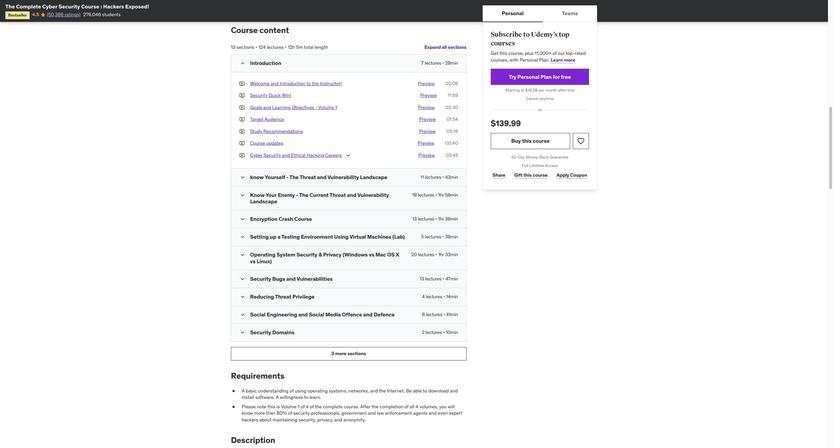 Task type: describe. For each thing, give the bounding box(es) containing it.
preview for 00:40
[[418, 140, 435, 146]]

small image for encryption
[[239, 216, 246, 223]]

volumes,
[[420, 404, 438, 410]]

cyber security and ethical hacking careers
[[250, 152, 342, 158]]

00:40
[[445, 140, 458, 146]]

30-day money-back guarantee full lifetime access
[[512, 155, 569, 168]]

7
[[421, 60, 424, 66]]

with
[[510, 57, 519, 63]]

expand all sections
[[425, 44, 467, 50]]

this inside please note this is volume 1 of 4 of the complete course. after the completion of all 4 volumes, you will know more than 80% of security professionals, government and law enforcement agents and even expert hackers about maintaining security, privacy, and anonymity.
[[268, 404, 275, 410]]

(lab)
[[393, 234, 405, 240]]

course content
[[231, 25, 289, 35]]

• for operating system security & privacy (windows vs mac os x vs linux)
[[436, 252, 437, 258]]

requirements
[[231, 371, 285, 381]]

teams button
[[543, 5, 598, 22]]

gift
[[515, 172, 523, 178]]

operating system security & privacy (windows vs mac os x vs linux)
[[250, 251, 400, 265]]

small image for know your enemy  - the current threat and vulnerability landscape
[[239, 192, 246, 199]]

subscribe to udemy's top courses
[[491, 30, 570, 47]]

objectives
[[292, 104, 314, 110]]

of inside get this course, plus 11,000+ of our top-rated courses, with personal plan.
[[553, 50, 557, 56]]

• for reducing threat privilege
[[444, 294, 445, 300]]

course for gift this course
[[533, 172, 548, 178]]

of down learn.
[[310, 404, 314, 410]]

1 inside button
[[335, 104, 337, 110]]

1 horizontal spatial threat
[[300, 174, 316, 181]]

lectures for operating system security & privacy (windows vs mac os x vs linux)
[[418, 252, 435, 258]]

security inside button
[[250, 92, 268, 98]]

introduction inside button
[[280, 80, 306, 86]]

preview for 05:16
[[419, 128, 436, 134]]

• for introduction
[[443, 60, 444, 66]]

• for social engineering and social media offence and defence
[[444, 311, 445, 318]]

defence
[[374, 311, 395, 318]]

privacy,
[[318, 417, 333, 423]]

target audience button
[[250, 116, 284, 123]]

vulnerability inside the know your enemy  - the current threat and vulnerability landscape
[[358, 192, 389, 198]]

operating
[[308, 388, 328, 394]]

0 horizontal spatial -
[[286, 174, 289, 181]]

to down using
[[304, 394, 309, 401]]

2 38min from the top
[[445, 234, 458, 240]]

1 social from the left
[[250, 311, 266, 318]]

course updates
[[250, 140, 284, 146]]

access
[[545, 163, 558, 168]]

cyber inside "button"
[[250, 152, 263, 158]]

to right able
[[423, 388, 428, 394]]

than
[[266, 410, 276, 416]]

courses,
[[491, 57, 509, 63]]

course inside button
[[250, 140, 265, 146]]

xsmall image for course updates
[[239, 140, 245, 147]]

small image for operating
[[239, 252, 246, 258]]

2 social from the left
[[309, 311, 325, 318]]

• left 12h 5m
[[285, 44, 287, 50]]

a
[[278, 234, 281, 240]]

and up quick
[[271, 80, 279, 86]]

0 horizontal spatial vs
[[250, 258, 256, 265]]

of up 'security'
[[301, 404, 305, 410]]

udemy's
[[531, 30, 558, 39]]

4.5
[[32, 12, 39, 18]]

12h 5m
[[288, 44, 303, 50]]

to inside subscribe to udemy's top courses
[[524, 30, 530, 39]]

testing
[[282, 234, 300, 240]]

our
[[558, 50, 565, 56]]

small image for security
[[239, 276, 246, 283]]

encryption crash course
[[250, 216, 312, 222]]

and right download
[[450, 388, 458, 394]]

lectures for introduction
[[425, 60, 442, 66]]

0 horizontal spatial the
[[5, 3, 15, 10]]

try personal plan for free link
[[491, 69, 589, 85]]

all inside please note this is volume 1 of 4 of the complete course. after the completion of all 4 volumes, you will know more than 80% of security professionals, government and law enforcement agents and even expert hackers about maintaining security, privacy, and anonymity.
[[410, 404, 415, 410]]

security inside operating system security & privacy (windows vs mac os x vs linux)
[[297, 251, 318, 258]]

money-
[[526, 155, 540, 160]]

machines
[[367, 234, 392, 240]]

personal inside get this course, plus 11,000+ of our top-rated courses, with personal plan.
[[520, 57, 538, 63]]

a basic understanding of using operating systems, networks, and the internet. be able to download and install software. a willingness to learn.
[[242, 388, 458, 401]]

security up ratings) at the top left
[[58, 3, 80, 10]]

• for know your enemy  - the current threat and vulnerability landscape
[[436, 192, 437, 198]]

14min
[[446, 294, 458, 300]]

lectures for know your enemy  - the current threat and vulnerability landscape
[[418, 192, 435, 198]]

security left domains
[[250, 329, 271, 336]]

sections for expand all sections
[[448, 44, 467, 50]]

1 horizontal spatial 4
[[416, 404, 419, 410]]

privacy
[[323, 251, 342, 258]]

exposed!
[[125, 3, 149, 10]]

study recommendations button
[[250, 128, 303, 135]]

personal button
[[483, 5, 543, 22]]

0 horizontal spatial threat
[[275, 293, 291, 300]]

the down learn.
[[315, 404, 322, 410]]

more inside please note this is volume 1 of 4 of the complete course. after the completion of all 4 volumes, you will know more than 80% of security professionals, government and law enforcement agents and even expert hackers about maintaining security, privacy, and anonymity.
[[254, 410, 265, 416]]

engineering
[[267, 311, 297, 318]]

3 more sections
[[332, 351, 366, 357]]

updates
[[266, 140, 284, 146]]

preview for 11:59
[[421, 92, 437, 98]]

and right networks,
[[370, 388, 378, 394]]

expand
[[425, 44, 441, 50]]

media
[[326, 311, 341, 318]]

small image for setting
[[239, 234, 246, 241]]

20
[[412, 252, 417, 258]]

xsmall image left the please
[[231, 404, 236, 410]]

the inside button
[[312, 80, 319, 86]]

goals and learning objectives - volume 1
[[250, 104, 337, 110]]

apply coupon button
[[555, 169, 589, 182]]

will
[[448, 404, 455, 410]]

professionals,
[[311, 410, 340, 416]]

0 horizontal spatial 4
[[306, 404, 309, 410]]

11:59
[[448, 92, 458, 98]]

careers
[[325, 152, 342, 158]]

• for know yourself - the threat and vulnerability landscape
[[443, 174, 444, 180]]

more for learn
[[564, 57, 576, 63]]

lectures for know yourself - the threat and vulnerability landscape
[[425, 174, 442, 180]]

teams
[[562, 10, 578, 17]]

13 for security bugs and vulnerabilities
[[420, 276, 424, 282]]

lifetime
[[530, 163, 544, 168]]

13 for encryption crash course
[[413, 216, 417, 222]]

get this course, plus 11,000+ of our top-rated courses, with personal plan.
[[491, 50, 586, 63]]

&
[[319, 251, 322, 258]]

xsmall image left target
[[239, 116, 245, 123]]

the up law
[[372, 404, 379, 410]]

security domains
[[250, 329, 295, 336]]

length
[[315, 44, 328, 50]]

11
[[421, 174, 424, 180]]

xsmall image left the install
[[231, 388, 236, 394]]

11 lectures • 43min
[[421, 174, 458, 180]]

quick
[[269, 92, 281, 98]]

2 1hr from the top
[[438, 216, 444, 222]]

03:45
[[446, 152, 458, 158]]

target audience
[[250, 116, 284, 122]]

and right privacy, at the left bottom of page
[[335, 417, 342, 423]]

social engineering and social media offence and defence
[[250, 311, 395, 318]]

security up reducing
[[250, 275, 271, 282]]

apply
[[557, 172, 570, 178]]

know inside please note this is volume 1 of 4 of the complete course. after the completion of all 4 volumes, you will know more than 80% of security professionals, government and law enforcement agents and even expert hackers about maintaining security, privacy, and anonymity.
[[242, 410, 253, 416]]

0 vertical spatial vulnerability
[[328, 174, 359, 181]]

preview for 02:30
[[418, 104, 435, 110]]

please note this is volume 1 of 4 of the complete course. after the completion of all 4 volumes, you will know more than 80% of security professionals, government and law enforcement agents and even expert hackers about maintaining security, privacy, and anonymity.
[[242, 404, 463, 423]]

enforcement
[[385, 410, 412, 416]]

or
[[538, 107, 542, 112]]

lectures right the 124
[[267, 44, 284, 50]]

show lecture description image
[[345, 152, 352, 159]]

lectures for security domains
[[426, 329, 442, 335]]

xsmall image for goals and learning objectives - volume 1
[[239, 104, 245, 111]]

0 horizontal spatial sections
[[237, 44, 255, 50]]

lectures for security bugs and vulnerabilities
[[425, 276, 442, 282]]

learn.
[[310, 394, 321, 401]]

small image for security domains
[[239, 329, 246, 336]]

security
[[293, 410, 310, 416]]

for
[[553, 73, 560, 80]]

using
[[334, 234, 349, 240]]

and down volumes,
[[429, 410, 437, 416]]

wishlist image
[[577, 137, 585, 145]]

gift this course
[[515, 172, 548, 178]]

small image for know
[[239, 174, 246, 181]]

bugs
[[272, 275, 285, 282]]

the inside a basic understanding of using operating systems, networks, and the internet. be able to download and install software. a willingness to learn.
[[379, 388, 386, 394]]

4 lectures • 14min
[[422, 294, 458, 300]]

threat inside the know your enemy  - the current threat and vulnerability landscape
[[330, 192, 346, 198]]

know yourself - the threat and vulnerability landscape
[[250, 174, 388, 181]]

lectures for setting up a testing environment using virtual machines (lab)
[[425, 234, 442, 240]]

2 lectures • 10min
[[422, 329, 458, 335]]

1hr for vulnerability
[[438, 192, 444, 198]]

this for buy
[[522, 138, 532, 144]]

apply coupon
[[557, 172, 588, 178]]

recommendations
[[264, 128, 303, 134]]

anytime
[[540, 96, 554, 101]]

virtual
[[350, 234, 366, 240]]



Task type: locate. For each thing, give the bounding box(es) containing it.
sections inside dropdown button
[[448, 44, 467, 50]]

you
[[440, 404, 447, 410]]

• for encryption crash course
[[436, 216, 437, 222]]

small image for reducing threat privilege
[[239, 294, 246, 300]]

1 xsmall image from the top
[[239, 80, 245, 87]]

to inside the welcome and introduction to the instructor! button
[[307, 80, 311, 86]]

preview left 11:59
[[421, 92, 437, 98]]

0 vertical spatial cyber
[[42, 3, 57, 10]]

• down 13 lectures • 1hr 38min
[[443, 234, 444, 240]]

1 horizontal spatial -
[[296, 192, 298, 198]]

this right gift
[[524, 172, 532, 178]]

56min
[[445, 192, 458, 198]]

preview for 02:06
[[418, 80, 435, 86]]

and right goals
[[263, 104, 271, 110]]

0 horizontal spatial 13
[[231, 44, 236, 50]]

• for setting up a testing environment using virtual machines (lab)
[[443, 234, 444, 240]]

2 horizontal spatial sections
[[448, 44, 467, 50]]

xsmall image
[[239, 116, 245, 123], [239, 128, 245, 135], [231, 388, 236, 394], [231, 404, 236, 410]]

preview up "11"
[[419, 152, 435, 158]]

volume inside button
[[319, 104, 334, 110]]

social down reducing
[[250, 311, 266, 318]]

11,000+
[[535, 50, 552, 56]]

02:30
[[446, 104, 458, 110]]

gift this course link
[[513, 169, 550, 182]]

1 horizontal spatial a
[[276, 394, 279, 401]]

1 vertical spatial 1hr
[[438, 216, 444, 222]]

back
[[540, 155, 549, 160]]

• for security bugs and vulnerabilities
[[443, 276, 445, 282]]

xsmall image left study
[[239, 128, 245, 135]]

sections up 28min in the top of the page
[[448, 44, 467, 50]]

cyber up (50,366
[[42, 3, 57, 10]]

vs left linux)
[[250, 258, 256, 265]]

download
[[429, 388, 449, 394]]

preview for 01:54
[[419, 116, 436, 122]]

starting
[[506, 88, 520, 93]]

and left law
[[368, 410, 376, 416]]

1hr left 33min
[[438, 252, 444, 258]]

complete
[[323, 404, 343, 410]]

1 vertical spatial cyber
[[250, 152, 263, 158]]

6 small image from the top
[[239, 311, 246, 318]]

vs
[[369, 251, 375, 258], [250, 258, 256, 265]]

1 vertical spatial vulnerability
[[358, 192, 389, 198]]

of up enforcement
[[405, 404, 409, 410]]

and right current
[[347, 192, 357, 198]]

(50,366 ratings)
[[47, 12, 81, 18]]

more inside 3 more sections button
[[335, 351, 347, 357]]

1 vertical spatial personal
[[520, 57, 538, 63]]

(50,366
[[47, 12, 64, 18]]

hackers
[[103, 3, 124, 10]]

1 down instructor!
[[335, 104, 337, 110]]

-
[[316, 104, 318, 110], [286, 174, 289, 181], [296, 192, 298, 198]]

• left '14min'
[[444, 294, 445, 300]]

the inside the know your enemy  - the current threat and vulnerability landscape
[[299, 192, 309, 198]]

0 vertical spatial threat
[[300, 174, 316, 181]]

cancel
[[526, 96, 539, 101]]

1 inside please note this is volume 1 of 4 of the complete course. after the completion of all 4 volumes, you will know more than 80% of security professionals, government and law enforcement agents and even expert hackers about maintaining security, privacy, and anonymity.
[[298, 404, 300, 410]]

0 horizontal spatial volume
[[281, 404, 297, 410]]

lectures up '5'
[[418, 216, 435, 222]]

2 horizontal spatial -
[[316, 104, 318, 110]]

welcome
[[250, 80, 270, 86]]

1 horizontal spatial sections
[[348, 351, 366, 357]]

18 lectures • 1hr 56min
[[413, 192, 458, 198]]

• left the 124
[[256, 44, 257, 50]]

anonymity.
[[344, 417, 366, 423]]

5 small image from the top
[[239, 276, 246, 283]]

welcome and introduction to the instructor!
[[250, 80, 342, 86]]

target
[[250, 116, 264, 122]]

introduction up win! on the left of page
[[280, 80, 306, 86]]

vulnerabilities
[[297, 275, 333, 282]]

1 vertical spatial the
[[290, 174, 299, 181]]

2 vertical spatial personal
[[518, 73, 540, 80]]

2 vertical spatial -
[[296, 192, 298, 198]]

lectures right "11"
[[425, 174, 442, 180]]

2 small image from the top
[[239, 216, 246, 223]]

0 horizontal spatial cyber
[[42, 3, 57, 10]]

completion
[[380, 404, 404, 410]]

is
[[277, 404, 280, 410]]

4 up agents
[[416, 404, 419, 410]]

0 vertical spatial 1
[[335, 104, 337, 110]]

course down 'lifetime'
[[533, 172, 548, 178]]

1 course from the top
[[533, 138, 550, 144]]

xsmall image for welcome and introduction to the instructor!
[[239, 80, 245, 87]]

this up "than"
[[268, 404, 275, 410]]

• for security domains
[[443, 329, 445, 335]]

1 horizontal spatial vs
[[369, 251, 375, 258]]

1 vertical spatial volume
[[281, 404, 297, 410]]

small image
[[239, 60, 246, 67], [239, 192, 246, 199], [239, 294, 246, 300], [239, 329, 246, 336]]

2 vertical spatial the
[[299, 192, 309, 198]]

0 horizontal spatial more
[[254, 410, 265, 416]]

preview left 02:30
[[418, 104, 435, 110]]

13 lectures • 1hr 38min
[[413, 216, 458, 222]]

0 vertical spatial the
[[5, 3, 15, 10]]

volume inside please note this is volume 1 of 4 of the complete course. after the completion of all 4 volumes, you will know more than 80% of security professionals, government and law enforcement agents and even expert hackers about maintaining security, privacy, and anonymity.
[[281, 404, 297, 410]]

small image for social
[[239, 311, 246, 318]]

80%
[[277, 410, 287, 416]]

software.
[[255, 394, 275, 401]]

2 vertical spatial more
[[254, 410, 265, 416]]

this for gift
[[524, 172, 532, 178]]

38min up 33min
[[445, 234, 458, 240]]

lectures for reducing threat privilege
[[426, 294, 443, 300]]

1 1hr from the top
[[438, 192, 444, 198]]

this
[[500, 50, 508, 56], [522, 138, 532, 144], [524, 172, 532, 178], [268, 404, 275, 410]]

xsmall image for security quick win!
[[239, 92, 245, 99]]

volume right objectives
[[319, 104, 334, 110]]

0 horizontal spatial 1
[[298, 404, 300, 410]]

x
[[396, 251, 400, 258]]

• left 47min at the bottom right
[[443, 276, 445, 282]]

and inside "button"
[[282, 152, 290, 158]]

276,046
[[83, 12, 101, 18]]

lectures right '5'
[[425, 234, 442, 240]]

1 vertical spatial 38min
[[445, 234, 458, 240]]

0 vertical spatial landscape
[[360, 174, 388, 181]]

1 vertical spatial course
[[533, 172, 548, 178]]

coupon
[[571, 172, 588, 178]]

and left ethical
[[282, 152, 290, 158]]

lectures left 47min at the bottom right
[[425, 276, 442, 282]]

course right the crash
[[294, 216, 312, 222]]

tab list containing personal
[[483, 5, 598, 22]]

buy this course button
[[491, 133, 571, 149]]

1 horizontal spatial 1
[[335, 104, 337, 110]]

1
[[335, 104, 337, 110], [298, 404, 300, 410]]

and down the privilege
[[298, 311, 308, 318]]

30-
[[512, 155, 518, 160]]

0 vertical spatial 38min
[[445, 216, 458, 222]]

the left current
[[299, 192, 309, 198]]

full
[[522, 163, 529, 168]]

personal up subscribe
[[502, 10, 524, 17]]

a down understanding
[[276, 394, 279, 401]]

1 horizontal spatial cyber
[[250, 152, 263, 158]]

13 down 18
[[413, 216, 417, 222]]

0 vertical spatial personal
[[502, 10, 524, 17]]

1 vertical spatial -
[[286, 174, 289, 181]]

20 lectures • 1hr 33min
[[412, 252, 458, 258]]

33min
[[445, 252, 458, 258]]

of up willingness
[[290, 388, 294, 394]]

1 horizontal spatial more
[[335, 351, 347, 357]]

- right yourself
[[286, 174, 289, 181]]

landscape inside the know your enemy  - the current threat and vulnerability landscape
[[250, 198, 277, 205]]

2 horizontal spatial threat
[[330, 192, 346, 198]]

course inside button
[[533, 138, 550, 144]]

all inside dropdown button
[[442, 44, 447, 50]]

sections inside button
[[348, 351, 366, 357]]

more for 3
[[335, 351, 347, 357]]

4 small image from the top
[[239, 252, 246, 258]]

- inside the know your enemy  - the current threat and vulnerability landscape
[[296, 192, 298, 198]]

personal inside button
[[502, 10, 524, 17]]

1 small image from the top
[[239, 174, 246, 181]]

0 horizontal spatial landscape
[[250, 198, 277, 205]]

124
[[259, 44, 266, 50]]

total
[[304, 44, 314, 50]]

introduction down the 124
[[250, 59, 282, 66]]

encryption
[[250, 216, 278, 222]]

4 up 6
[[422, 294, 425, 300]]

0 vertical spatial all
[[442, 44, 447, 50]]

note
[[257, 404, 267, 410]]

bestseller
[[8, 13, 27, 18]]

volume up 80%
[[281, 404, 297, 410]]

3 1hr from the top
[[438, 252, 444, 258]]

• left 28min in the top of the page
[[443, 60, 444, 66]]

of inside a basic understanding of using operating systems, networks, and the internet. be able to download and install software. a willingness to learn.
[[290, 388, 294, 394]]

1 horizontal spatial volume
[[319, 104, 334, 110]]

threat right current
[[330, 192, 346, 198]]

and up current
[[317, 174, 327, 181]]

system
[[277, 251, 296, 258]]

1 horizontal spatial all
[[442, 44, 447, 50]]

:
[[101, 3, 102, 10]]

preview down 7
[[418, 80, 435, 86]]

basic
[[246, 388, 257, 394]]

security quick win! button
[[250, 92, 291, 99]]

0 vertical spatial course
[[533, 138, 550, 144]]

- inside goals and learning objectives - volume 1 button
[[316, 104, 318, 110]]

personal down plus
[[520, 57, 538, 63]]

vulnerability
[[328, 174, 359, 181], [358, 192, 389, 198]]

security left &
[[297, 251, 318, 258]]

this up courses,
[[500, 50, 508, 56]]

• left 41min
[[444, 311, 445, 318]]

0 vertical spatial -
[[316, 104, 318, 110]]

3 small image from the top
[[239, 294, 246, 300]]

2 small image from the top
[[239, 192, 246, 199]]

2 course from the top
[[533, 172, 548, 178]]

subscribe
[[491, 30, 522, 39]]

the right yourself
[[290, 174, 299, 181]]

the left internet.
[[379, 388, 386, 394]]

2 vertical spatial threat
[[275, 293, 291, 300]]

3 more sections button
[[231, 347, 467, 361]]

1 vertical spatial 13
[[413, 216, 417, 222]]

5 xsmall image from the top
[[239, 152, 245, 159]]

$16.58
[[526, 88, 538, 93]]

audience
[[265, 116, 284, 122]]

preview left the '00:40' in the right top of the page
[[418, 140, 435, 146]]

1 vertical spatial more
[[335, 351, 347, 357]]

6 lectures • 41min
[[422, 311, 458, 318]]

social left media at the bottom left of the page
[[309, 311, 325, 318]]

course left content
[[231, 25, 258, 35]]

1 vertical spatial landscape
[[250, 198, 277, 205]]

tab list
[[483, 5, 598, 22]]

os
[[387, 251, 395, 258]]

this right buy
[[522, 138, 532, 144]]

know down the please
[[242, 410, 253, 416]]

2 horizontal spatial 4
[[422, 294, 425, 300]]

more right the 3
[[335, 351, 347, 357]]

systems,
[[329, 388, 347, 394]]

1hr left 56min
[[438, 192, 444, 198]]

1 horizontal spatial landscape
[[360, 174, 388, 181]]

all up agents
[[410, 404, 415, 410]]

this inside button
[[522, 138, 532, 144]]

• left 10min
[[443, 329, 445, 335]]

0 vertical spatial 13
[[231, 44, 236, 50]]

the up bestseller
[[5, 3, 15, 10]]

4 small image from the top
[[239, 329, 246, 336]]

the left instructor!
[[312, 80, 319, 86]]

02:06
[[446, 80, 458, 86]]

to left udemy's
[[524, 30, 530, 39]]

3 xsmall image from the top
[[239, 104, 245, 111]]

2 horizontal spatial 13
[[420, 276, 424, 282]]

0 horizontal spatial social
[[250, 311, 266, 318]]

law
[[377, 410, 384, 416]]

threat up engineering
[[275, 293, 291, 300]]

1hr
[[438, 192, 444, 198], [438, 216, 444, 222], [438, 252, 444, 258]]

0 vertical spatial know
[[250, 174, 264, 181]]

courses
[[491, 39, 515, 47]]

course,
[[509, 50, 524, 56]]

security down welcome at the left of page
[[250, 92, 268, 98]]

2 vertical spatial 13
[[420, 276, 424, 282]]

more
[[564, 57, 576, 63], [335, 351, 347, 357], [254, 410, 265, 416]]

1 vertical spatial a
[[276, 394, 279, 401]]

and right offence at the bottom left
[[363, 311, 373, 318]]

1 horizontal spatial 13
[[413, 216, 417, 222]]

threat up current
[[300, 174, 316, 181]]

this for get
[[500, 50, 508, 56]]

of up maintaining in the left of the page
[[288, 410, 292, 416]]

preview left 05:16
[[419, 128, 436, 134]]

• left 56min
[[436, 192, 437, 198]]

01:54
[[447, 116, 458, 122]]

this inside get this course, plus 11,000+ of our top-rated courses, with personal plan.
[[500, 50, 508, 56]]

sections right the 3
[[348, 351, 366, 357]]

sections for 3 more sections
[[348, 351, 366, 357]]

13 left the 124
[[231, 44, 236, 50]]

18
[[413, 192, 417, 198]]

xsmall image
[[239, 80, 245, 87], [239, 92, 245, 99], [239, 104, 245, 111], [239, 140, 245, 147], [239, 152, 245, 159]]

course for buy this course
[[533, 138, 550, 144]]

4 xsmall image from the top
[[239, 140, 245, 147]]

learning
[[272, 104, 291, 110]]

0 vertical spatial 1hr
[[438, 192, 444, 198]]

per
[[539, 88, 545, 93]]

all
[[442, 44, 447, 50], [410, 404, 415, 410]]

instructor!
[[320, 80, 342, 86]]

2 horizontal spatial the
[[299, 192, 309, 198]]

security inside "button"
[[264, 152, 281, 158]]

0 vertical spatial volume
[[319, 104, 334, 110]]

and inside the know your enemy  - the current threat and vulnerability landscape
[[347, 192, 357, 198]]

1 vertical spatial introduction
[[280, 80, 306, 86]]

0 horizontal spatial a
[[242, 388, 245, 394]]

and right bugs
[[286, 275, 296, 282]]

study recommendations
[[250, 128, 303, 134]]

1 horizontal spatial social
[[309, 311, 325, 318]]

install
[[242, 394, 254, 401]]

1 vertical spatial threat
[[330, 192, 346, 198]]

lectures for encryption crash course
[[418, 216, 435, 222]]

• up 5 lectures • 38min
[[436, 216, 437, 222]]

- right objectives
[[316, 104, 318, 110]]

2 xsmall image from the top
[[239, 92, 245, 99]]

course
[[81, 3, 99, 10], [231, 25, 258, 35], [250, 140, 265, 146], [294, 216, 312, 222]]

course up 276,046
[[81, 3, 99, 10]]

2 horizontal spatial more
[[564, 57, 576, 63]]

learn more link
[[551, 57, 576, 63]]

cyber down course updates button
[[250, 152, 263, 158]]

small image for introduction
[[239, 60, 246, 67]]

sections left the 124
[[237, 44, 255, 50]]

2 vertical spatial 1hr
[[438, 252, 444, 258]]

cyber
[[42, 3, 57, 10], [250, 152, 263, 158]]

0 vertical spatial introduction
[[250, 59, 282, 66]]

5 lectures • 38min
[[421, 234, 458, 240]]

security,
[[299, 417, 316, 423]]

3 small image from the top
[[239, 234, 246, 241]]

41min
[[446, 311, 458, 318]]

share
[[493, 172, 506, 178]]

buy this course
[[512, 138, 550, 144]]

cyber security and ethical hacking careers button
[[250, 152, 342, 160]]

13 up 4 lectures • 14min
[[420, 276, 424, 282]]

small image
[[239, 174, 246, 181], [239, 216, 246, 223], [239, 234, 246, 241], [239, 252, 246, 258], [239, 276, 246, 283], [239, 311, 246, 318]]

0 vertical spatial a
[[242, 388, 245, 394]]

lectures for social engineering and social media offence and defence
[[426, 311, 443, 318]]

1hr for os
[[438, 252, 444, 258]]

course up back at right top
[[533, 138, 550, 144]]

1 vertical spatial know
[[242, 410, 253, 416]]

1 vertical spatial 1
[[298, 404, 300, 410]]

maintaining
[[273, 417, 298, 423]]

all right expand
[[442, 44, 447, 50]]

0 vertical spatial more
[[564, 57, 576, 63]]

course updates button
[[250, 140, 284, 147]]

0 horizontal spatial all
[[410, 404, 415, 410]]

vs left mac
[[369, 251, 375, 258]]

the
[[5, 3, 15, 10], [290, 174, 299, 181], [299, 192, 309, 198]]

1 vertical spatial all
[[410, 404, 415, 410]]

1 small image from the top
[[239, 60, 246, 67]]

1 38min from the top
[[445, 216, 458, 222]]

preview left the 01:54
[[419, 116, 436, 122]]

lectures right 20
[[418, 252, 435, 258]]

1 up 'security'
[[298, 404, 300, 410]]

1 horizontal spatial the
[[290, 174, 299, 181]]

lectures right 7
[[425, 60, 442, 66]]

to left instructor!
[[307, 80, 311, 86]]

buy
[[512, 138, 521, 144]]

security bugs and vulnerabilities
[[250, 275, 333, 282]]



Task type: vqa. For each thing, say whether or not it's contained in the screenshot.
THE KNOW YOURSELF - THE THREAT AND VULNERABILITY LANDSCAPE
yes



